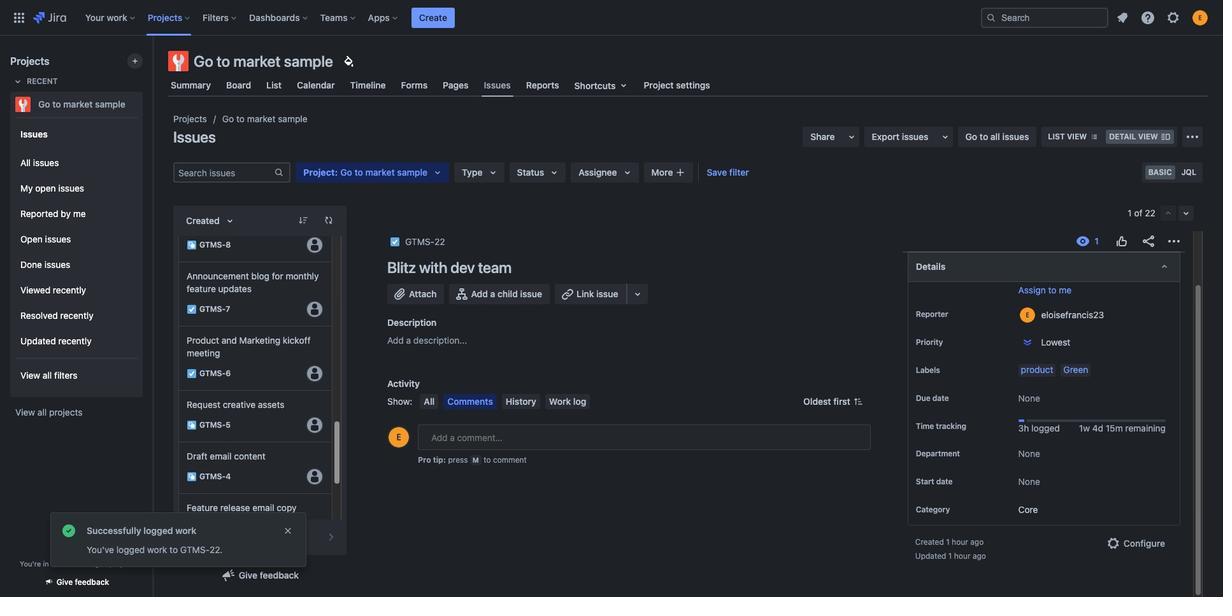 Task type: describe. For each thing, give the bounding box(es) containing it.
5
[[226, 421, 231, 430]]

projects for projects link
[[173, 113, 207, 124]]

reports link
[[524, 74, 562, 97]]

all for all
[[424, 396, 435, 407]]

link issue
[[577, 289, 619, 300]]

list for list view
[[1049, 132, 1065, 141]]

task image
[[187, 305, 197, 315]]

go down recent
[[38, 99, 50, 110]]

1 vertical spatial 1
[[947, 538, 950, 548]]

tab list containing issues
[[161, 74, 1216, 97]]

help image
[[1141, 10, 1156, 25]]

add a child issue button
[[450, 284, 550, 305]]

issue inside link issue button
[[597, 289, 619, 300]]

assets
[[258, 400, 285, 410]]

apps button
[[364, 7, 403, 28]]

issues down all issues link
[[58, 183, 84, 193]]

1 horizontal spatial assignee
[[916, 266, 950, 276]]

done issues link
[[15, 252, 138, 278]]

dismiss image
[[283, 526, 293, 537]]

gtms-8 link
[[178, 211, 331, 263]]

filters button
[[199, 7, 242, 28]]

add for add a child issue
[[471, 289, 488, 300]]

all issues
[[20, 157, 59, 168]]

1-22 of 22
[[239, 532, 281, 543]]

Search issues text field
[[175, 164, 274, 182]]

profile image of eloisefrancis23 image
[[389, 428, 409, 448]]

history button
[[502, 394, 540, 410]]

issues for projects link
[[173, 128, 216, 146]]

issues for done issues
[[44, 259, 70, 270]]

department
[[916, 450, 960, 459]]

lowest
[[1042, 337, 1071, 348]]

go right open export issues dropdown 'image'
[[966, 131, 978, 142]]

date for due date
[[933, 394, 949, 403]]

to up board
[[217, 52, 230, 70]]

8
[[226, 241, 231, 250]]

successfully
[[87, 526, 141, 537]]

1w
[[1080, 423, 1090, 434]]

description
[[387, 317, 437, 328]]

group containing issues
[[15, 117, 138, 396]]

pages link
[[441, 74, 471, 97]]

gtms- for 22
[[405, 236, 435, 247]]

request creative assets
[[187, 400, 285, 410]]

gtms- for 6
[[199, 369, 226, 379]]

0 horizontal spatial give feedback
[[57, 578, 109, 588]]

detail view
[[1110, 132, 1159, 141]]

gtms-6
[[199, 369, 231, 379]]

draft
[[187, 451, 208, 462]]

work for you've logged work to gtms-22.
[[147, 545, 167, 556]]

you're
[[20, 560, 41, 568]]

release
[[220, 503, 250, 514]]

due date
[[916, 394, 949, 403]]

m
[[473, 456, 479, 465]]

all issues link
[[15, 150, 138, 176]]

2 horizontal spatial issues
[[484, 80, 511, 90]]

team
[[478, 259, 512, 277]]

1 vertical spatial ago
[[973, 552, 987, 562]]

all for all issues
[[20, 157, 31, 168]]

type button
[[454, 163, 504, 183]]

view all projects
[[15, 407, 83, 418]]

details
[[916, 261, 946, 272]]

projects for projects popup button
[[148, 12, 182, 23]]

3h logged
[[1019, 423, 1060, 434]]

timeline link
[[348, 74, 389, 97]]

my
[[20, 183, 33, 193]]

link web pages and more image
[[630, 287, 645, 302]]

0 horizontal spatial a
[[51, 560, 55, 568]]

set background color image
[[341, 54, 356, 69]]

0 vertical spatial hour
[[952, 538, 969, 548]]

issues for all issues
[[33, 157, 59, 168]]

creative
[[223, 400, 256, 410]]

a for child
[[490, 289, 495, 300]]

2 vertical spatial go to market sample
[[222, 113, 308, 124]]

detail
[[1110, 132, 1137, 141]]

product
[[187, 335, 219, 346]]

export issues
[[872, 131, 929, 142]]

feedback for the right give feedback button
[[260, 570, 299, 581]]

3 none from the top
[[1019, 477, 1041, 488]]

product
[[1021, 365, 1054, 375]]

start date
[[916, 478, 953, 487]]

all for filters
[[43, 370, 52, 381]]

project settings
[[644, 80, 710, 90]]

child
[[498, 289, 518, 300]]

1 vertical spatial market
[[63, 99, 93, 110]]

your profile and settings image
[[1193, 10, 1208, 25]]

sub task image for gtms-5
[[187, 421, 197, 431]]

sidebar navigation image
[[139, 51, 167, 76]]

issues for go to market sample link to the left
[[20, 128, 48, 139]]

notifications image
[[1115, 10, 1131, 25]]

viewed recently link
[[15, 278, 138, 303]]

viewed recently
[[20, 285, 86, 295]]

done
[[20, 259, 42, 270]]

timeline
[[350, 80, 386, 90]]

in
[[43, 560, 49, 568]]

announcement blog for monthly feature updates
[[187, 271, 319, 294]]

projects link
[[173, 112, 207, 127]]

gtms- inside alert
[[180, 545, 210, 556]]

1 horizontal spatial give feedback
[[239, 570, 299, 581]]

issue inside add a child issue 'button'
[[520, 289, 542, 300]]

vote options: no one has voted for this issue yet. image
[[1115, 234, 1130, 249]]

feature
[[187, 503, 218, 514]]

apps
[[368, 12, 390, 23]]

your
[[85, 12, 104, 23]]

search image
[[987, 12, 997, 23]]

my open issues
[[20, 183, 84, 193]]

4d
[[1093, 423, 1104, 434]]

department pin to top. only you can see pinned fields. image
[[963, 450, 973, 460]]

blitz
[[387, 259, 416, 277]]

work for successfully logged work
[[175, 526, 196, 537]]

to right open export issues dropdown 'image'
[[980, 131, 989, 142]]

success image
[[61, 524, 76, 539]]

0 vertical spatial ago
[[971, 538, 984, 548]]

add to starred image
[[139, 97, 154, 112]]

recently for viewed recently
[[53, 285, 86, 295]]

show:
[[387, 396, 413, 407]]

0 vertical spatial market
[[234, 52, 281, 70]]

updated recently
[[20, 336, 92, 346]]

0 vertical spatial go to market sample
[[194, 52, 333, 70]]

2 vertical spatial 1
[[949, 552, 952, 562]]

forms link
[[399, 74, 430, 97]]

tracking
[[936, 422, 967, 431]]

actions image
[[1167, 234, 1182, 249]]

details element
[[908, 252, 1181, 282]]

sort descending image
[[298, 215, 308, 226]]

you've
[[87, 545, 114, 556]]

work inside popup button
[[107, 12, 127, 23]]

teams
[[320, 12, 348, 23]]

pages
[[443, 80, 469, 90]]

assign
[[1019, 285, 1046, 296]]

date for start date
[[937, 478, 953, 487]]

export
[[872, 131, 900, 142]]

add for add a description...
[[387, 335, 404, 346]]

log
[[574, 396, 587, 407]]

addicon image
[[676, 168, 686, 178]]

dev
[[451, 259, 475, 277]]

gtms-5
[[199, 421, 231, 430]]

gtms- for 5
[[199, 421, 226, 430]]

link
[[577, 289, 594, 300]]

issues for export issues
[[902, 131, 929, 142]]

pro
[[418, 456, 431, 465]]

to down recent
[[52, 99, 61, 110]]

create project image
[[130, 56, 140, 66]]

save filter
[[707, 167, 749, 178]]

time tracking
[[916, 422, 967, 431]]

1-
[[239, 532, 247, 543]]

project settings link
[[641, 74, 713, 97]]

to down board link
[[236, 113, 245, 124]]

gtms- for 7
[[199, 305, 226, 314]]

settings image
[[1166, 10, 1182, 25]]

dashboards button
[[245, 7, 313, 28]]

time
[[916, 422, 934, 431]]

0 vertical spatial email
[[210, 451, 232, 462]]

to inside alert
[[170, 545, 178, 556]]

alert containing successfully logged work
[[51, 514, 306, 567]]

team-
[[57, 560, 77, 568]]

gtms- for 4
[[199, 473, 226, 482]]

Search field
[[981, 7, 1109, 28]]

oldest first
[[804, 396, 851, 407]]

assign to me button
[[1019, 284, 1168, 297]]

1 vertical spatial of
[[260, 532, 268, 543]]

view all projects link
[[10, 402, 143, 424]]

more button
[[644, 163, 694, 183]]

draft email content
[[187, 451, 266, 462]]

all for projects
[[38, 407, 47, 418]]

green link
[[1061, 365, 1091, 377]]

logged for you've
[[116, 545, 145, 556]]

sub task image
[[187, 472, 197, 482]]

recently for updated recently
[[58, 336, 92, 346]]

start
[[916, 478, 935, 487]]



Task type: vqa. For each thing, say whether or not it's contained in the screenshot.
banner
yes



Task type: locate. For each thing, give the bounding box(es) containing it.
1 vertical spatial all
[[43, 370, 52, 381]]

go to market sample up list link
[[194, 52, 333, 70]]

22 down feature release email copy
[[247, 532, 258, 543]]

1 horizontal spatial a
[[406, 335, 411, 346]]

1 horizontal spatial issues
[[173, 128, 216, 146]]

with
[[419, 259, 448, 277]]

list
[[266, 80, 282, 90], [1049, 132, 1065, 141]]

email up gtms-4 on the bottom left
[[210, 451, 232, 462]]

a for description...
[[406, 335, 411, 346]]

labels pin to top. only you can see pinned fields. image
[[943, 366, 953, 376]]

1 vertical spatial email
[[253, 503, 274, 514]]

product and marketing kickoff meeting
[[187, 335, 311, 359]]

market up all issues link
[[63, 99, 93, 110]]

issues down projects link
[[173, 128, 216, 146]]

market up list link
[[234, 52, 281, 70]]

view left the detail
[[1067, 132, 1087, 141]]

0 vertical spatial of
[[1135, 208, 1143, 219]]

gtms- up with
[[405, 236, 435, 247]]

save
[[707, 167, 727, 178]]

2 issue from the left
[[597, 289, 619, 300]]

market
[[234, 52, 281, 70], [63, 99, 93, 110], [247, 113, 276, 124]]

sample down list link
[[278, 113, 308, 124]]

summary link
[[168, 74, 213, 97]]

2 vertical spatial projects
[[173, 113, 207, 124]]

0 horizontal spatial give feedback button
[[36, 572, 117, 593]]

copy
[[277, 503, 297, 514]]

feedback down 1-22 of 22
[[260, 570, 299, 581]]

created
[[916, 538, 944, 548]]

go
[[194, 52, 213, 70], [38, 99, 50, 110], [222, 113, 234, 124], [966, 131, 978, 142]]

marketing
[[239, 335, 280, 346]]

1 vertical spatial hour
[[955, 552, 971, 562]]

jql
[[1182, 168, 1197, 177]]

updated inside group
[[20, 336, 56, 346]]

none for due date
[[1019, 393, 1041, 404]]

assignee up reporter
[[916, 266, 950, 276]]

1 horizontal spatial email
[[253, 503, 274, 514]]

issues right pages
[[484, 80, 511, 90]]

open share dialog image
[[844, 129, 859, 145]]

go to market sample down list link
[[222, 113, 308, 124]]

all inside go to all issues link
[[991, 131, 1001, 142]]

1 vertical spatial all
[[424, 396, 435, 407]]

give down 1-
[[239, 570, 258, 581]]

0 horizontal spatial me
[[73, 208, 86, 219]]

sub task image
[[187, 240, 197, 250], [187, 421, 197, 431]]

board link
[[224, 74, 254, 97]]

board
[[226, 80, 251, 90]]

refresh image
[[324, 215, 334, 226]]

0 vertical spatial none
[[1019, 393, 1041, 404]]

comments
[[448, 396, 493, 407]]

1 horizontal spatial me
[[1059, 285, 1072, 296]]

none for department
[[1019, 449, 1041, 460]]

feature release email copy link
[[178, 495, 331, 546]]

1w 4d 15m remaining
[[1080, 423, 1166, 434]]

1 vertical spatial view
[[15, 407, 35, 418]]

1 vertical spatial a
[[406, 335, 411, 346]]

email inside feature release email copy 'link'
[[253, 503, 274, 514]]

open export issues dropdown image
[[938, 129, 953, 145]]

work down successfully logged work
[[147, 545, 167, 556]]

projects up sidebar navigation image
[[148, 12, 182, 23]]

feature release email copy
[[187, 503, 297, 514]]

open
[[20, 234, 43, 244]]

of up share image
[[1135, 208, 1143, 219]]

2 horizontal spatial a
[[490, 289, 495, 300]]

share image
[[1141, 234, 1157, 249]]

0 horizontal spatial work
[[107, 12, 127, 23]]

0 vertical spatial sample
[[284, 52, 333, 70]]

1 vertical spatial go to market sample
[[38, 99, 125, 110]]

0 horizontal spatial assignee
[[579, 167, 617, 178]]

2 horizontal spatial work
[[175, 526, 196, 537]]

sub task image left gtms-8
[[187, 240, 197, 250]]

to right assign
[[1049, 285, 1057, 296]]

1 down category
[[949, 552, 952, 562]]

a inside 'button'
[[490, 289, 495, 300]]

by
[[61, 208, 71, 219]]

logged up you've logged work to gtms-22.
[[144, 526, 173, 537]]

updates
[[218, 284, 252, 294]]

0 vertical spatial recently
[[53, 285, 86, 295]]

feedback down managed
[[75, 578, 109, 588]]

work
[[107, 12, 127, 23], [175, 526, 196, 537], [147, 545, 167, 556]]

issue right link at left
[[597, 289, 619, 300]]

assign to me
[[1019, 285, 1072, 296]]

0 vertical spatial projects
[[148, 12, 182, 23]]

22.
[[210, 545, 223, 556]]

collapse recent projects image
[[10, 74, 25, 89]]

updated down resolved
[[20, 336, 56, 346]]

1 horizontal spatial updated
[[916, 552, 947, 562]]

primary element
[[8, 0, 981, 35]]

shortcuts button
[[572, 74, 634, 97]]

give feedback button down 1-22 of 22
[[213, 566, 307, 586]]

0 horizontal spatial go to market sample link
[[10, 92, 138, 117]]

1 vertical spatial sample
[[95, 99, 125, 110]]

0 horizontal spatial email
[[210, 451, 232, 462]]

me for reported by me
[[73, 208, 86, 219]]

add a description...
[[387, 335, 467, 346]]

to down successfully logged work
[[170, 545, 178, 556]]

all right open export issues dropdown 'image'
[[991, 131, 1001, 142]]

2 vertical spatial work
[[147, 545, 167, 556]]

0 horizontal spatial list
[[266, 80, 282, 90]]

resolved recently link
[[15, 303, 138, 329]]

sub task image for gtms-8
[[187, 240, 197, 250]]

1 horizontal spatial go to market sample link
[[222, 112, 308, 127]]

to right m
[[484, 456, 491, 465]]

me down unassigned at the top of the page
[[1059, 285, 1072, 296]]

gtms- down request
[[199, 421, 226, 430]]

projects inside popup button
[[148, 12, 182, 23]]

date right start
[[937, 478, 953, 487]]

updated inside created 1 hour ago updated 1 hour ago
[[916, 552, 947, 562]]

priority pin to top. only you can see pinned fields. image
[[946, 338, 956, 348]]

2 vertical spatial market
[[247, 113, 276, 124]]

1 vertical spatial none
[[1019, 449, 1041, 460]]

issues up viewed recently
[[44, 259, 70, 270]]

of right 1-
[[260, 532, 268, 543]]

view left filters
[[20, 370, 40, 381]]

1 sub task image from the top
[[187, 240, 197, 250]]

give feedback button down you're in a team-managed project
[[36, 572, 117, 593]]

status
[[517, 167, 544, 178]]

issues up the all issues
[[20, 128, 48, 139]]

add down description
[[387, 335, 404, 346]]

logged right 3h
[[1032, 423, 1060, 434]]

feedback for left give feedback button
[[75, 578, 109, 588]]

0 vertical spatial logged
[[1032, 423, 1060, 434]]

assignee right status dropdown button
[[579, 167, 617, 178]]

newest first image
[[853, 397, 863, 407]]

issues left list view
[[1003, 131, 1029, 142]]

go to market sample link down recent
[[10, 92, 138, 117]]

appswitcher icon image
[[11, 10, 27, 25]]

core
[[1019, 505, 1039, 516]]

import and bulk change issues image
[[1185, 129, 1201, 145]]

1 horizontal spatial give
[[239, 570, 258, 581]]

filters
[[54, 370, 77, 381]]

teams button
[[317, 7, 361, 28]]

go down board link
[[222, 113, 234, 124]]

more
[[652, 167, 673, 178]]

3h
[[1019, 423, 1030, 434]]

all inside view all filters link
[[43, 370, 52, 381]]

recently for resolved recently
[[60, 310, 94, 321]]

blitz with dev team
[[387, 259, 512, 277]]

0 vertical spatial updated
[[20, 336, 56, 346]]

reported
[[20, 208, 58, 219]]

0 vertical spatial list
[[266, 80, 282, 90]]

sub task image inside "gtms-8" link
[[187, 240, 197, 250]]

banner
[[0, 0, 1224, 36]]

green
[[1064, 365, 1089, 375]]

reporter pin to top. only you can see pinned fields. image
[[951, 310, 961, 320]]

status button
[[510, 163, 566, 183]]

0 vertical spatial date
[[933, 394, 949, 403]]

logged for 3h
[[1032, 423, 1060, 434]]

managed
[[77, 560, 108, 568]]

due
[[916, 394, 931, 403]]

0 vertical spatial a
[[490, 289, 495, 300]]

a right in
[[51, 560, 55, 568]]

recently down viewed recently link
[[60, 310, 94, 321]]

gtms- right sub task icon
[[199, 473, 226, 482]]

updated recently link
[[15, 329, 138, 354]]

open issues link
[[15, 227, 138, 252]]

sample up calendar
[[284, 52, 333, 70]]

gtms- for 8
[[199, 241, 226, 250]]

1 none from the top
[[1019, 393, 1041, 404]]

all up my
[[20, 157, 31, 168]]

1 horizontal spatial list
[[1049, 132, 1065, 141]]

1 up vote options: no one has voted for this issue yet. icon on the right
[[1128, 208, 1132, 219]]

recently inside 'link'
[[60, 310, 94, 321]]

2 group from the top
[[15, 147, 138, 358]]

0 horizontal spatial updated
[[20, 336, 56, 346]]

menu bar
[[418, 394, 593, 410]]

1 horizontal spatial all
[[424, 396, 435, 407]]

date left due date pin to top. only you can see pinned fields. icon
[[933, 394, 949, 403]]

content
[[234, 451, 266, 462]]

sample left add to starred image
[[95, 99, 125, 110]]

open
[[35, 183, 56, 193]]

list right board
[[266, 80, 282, 90]]

none down the product link on the bottom right of the page
[[1019, 393, 1041, 404]]

updated down created
[[916, 552, 947, 562]]

comment
[[493, 456, 527, 465]]

1 of 22
[[1128, 208, 1156, 219]]

description...
[[414, 335, 467, 346]]

0 horizontal spatial issue
[[520, 289, 542, 300]]

all inside the "all" button
[[424, 396, 435, 407]]

a down description
[[406, 335, 411, 346]]

all inside all issues link
[[20, 157, 31, 168]]

1 view from the left
[[1067, 132, 1087, 141]]

view for view all projects
[[15, 407, 35, 418]]

gtms-22
[[405, 236, 445, 247]]

email left copy at the bottom
[[253, 503, 274, 514]]

view for detail view
[[1139, 132, 1159, 141]]

issues
[[484, 80, 511, 90], [173, 128, 216, 146], [20, 128, 48, 139]]

category
[[916, 506, 950, 515]]

you've logged work to gtms-22.
[[87, 545, 223, 556]]

to inside 'button'
[[1049, 285, 1057, 296]]

jira image
[[33, 10, 66, 25], [33, 10, 66, 25]]

issues up open
[[33, 157, 59, 168]]

a left the child
[[490, 289, 495, 300]]

2 vertical spatial logged
[[116, 545, 145, 556]]

none
[[1019, 393, 1041, 404], [1019, 449, 1041, 460], [1019, 477, 1041, 488]]

logged for successfully
[[144, 526, 173, 537]]

0 vertical spatial view
[[20, 370, 40, 381]]

share button
[[803, 127, 859, 147]]

activity
[[387, 379, 420, 389]]

me inside group
[[73, 208, 86, 219]]

0 vertical spatial all
[[20, 157, 31, 168]]

2 vertical spatial all
[[38, 407, 47, 418]]

1 right created
[[947, 538, 950, 548]]

all right show:
[[424, 396, 435, 407]]

projects
[[148, 12, 182, 23], [10, 55, 49, 67], [173, 113, 207, 124]]

1 vertical spatial projects
[[10, 55, 49, 67]]

1 vertical spatial updated
[[916, 552, 947, 562]]

1 horizontal spatial give feedback button
[[213, 566, 307, 586]]

all inside view all projects link
[[38, 407, 47, 418]]

view for list view
[[1067, 132, 1087, 141]]

and
[[222, 335, 237, 346]]

22 up share image
[[1145, 208, 1156, 219]]

0 vertical spatial all
[[991, 131, 1001, 142]]

market down list link
[[247, 113, 276, 124]]

add inside 'button'
[[471, 289, 488, 300]]

1 vertical spatial me
[[1059, 285, 1072, 296]]

due date pin to top. only you can see pinned fields. image
[[952, 394, 962, 404]]

give for left give feedback button
[[57, 578, 73, 588]]

banner containing your work
[[0, 0, 1224, 36]]

0 horizontal spatial give
[[57, 578, 73, 588]]

go to market sample link down list link
[[222, 112, 308, 127]]

projects up recent
[[10, 55, 49, 67]]

menu bar containing all
[[418, 394, 593, 410]]

gtms- right task icon at bottom left
[[199, 369, 226, 379]]

project
[[644, 80, 674, 90]]

gtms- right task image
[[199, 305, 226, 314]]

0 vertical spatial me
[[73, 208, 86, 219]]

issue
[[520, 289, 542, 300], [597, 289, 619, 300]]

1 horizontal spatial view
[[1139, 132, 1159, 141]]

list right go to all issues
[[1049, 132, 1065, 141]]

eloisefrancis23
[[1042, 309, 1105, 320]]

1 vertical spatial list
[[1049, 132, 1065, 141]]

give feedback down you're in a team-managed project
[[57, 578, 109, 588]]

0 horizontal spatial issues
[[20, 128, 48, 139]]

list for list
[[266, 80, 282, 90]]

1 vertical spatial logged
[[144, 526, 173, 537]]

issues down "reported by me"
[[45, 234, 71, 244]]

all left filters
[[43, 370, 52, 381]]

22 left dismiss image
[[271, 532, 281, 543]]

issue right the child
[[520, 289, 542, 300]]

1 vertical spatial sub task image
[[187, 421, 197, 431]]

me right by
[[73, 208, 86, 219]]

1 vertical spatial date
[[937, 478, 953, 487]]

0 vertical spatial assignee
[[579, 167, 617, 178]]

1 horizontal spatial issue
[[597, 289, 619, 300]]

2 none from the top
[[1019, 449, 1041, 460]]

none up core
[[1019, 477, 1041, 488]]

1 horizontal spatial add
[[471, 289, 488, 300]]

task image
[[187, 369, 197, 379]]

alert
[[51, 514, 306, 567]]

go to all issues link
[[958, 127, 1037, 147]]

6
[[226, 369, 231, 379]]

1 vertical spatial assignee
[[916, 266, 950, 276]]

logged up "project"
[[116, 545, 145, 556]]

gtms- up announcement
[[199, 241, 226, 250]]

assignee inside assignee dropdown button
[[579, 167, 617, 178]]

create
[[419, 12, 447, 23]]

1 horizontal spatial of
[[1135, 208, 1143, 219]]

2 vertical spatial a
[[51, 560, 55, 568]]

2 view from the left
[[1139, 132, 1159, 141]]

me inside 'button'
[[1059, 285, 1072, 296]]

1 vertical spatial recently
[[60, 310, 94, 321]]

sub task image left gtms-5 in the bottom of the page
[[187, 421, 197, 431]]

work down feature
[[175, 526, 196, 537]]

give feedback
[[239, 570, 299, 581], [57, 578, 109, 588]]

issues for open issues
[[45, 234, 71, 244]]

work
[[549, 396, 571, 407]]

0 vertical spatial 1
[[1128, 208, 1132, 219]]

1 horizontal spatial feedback
[[260, 570, 299, 581]]

0 vertical spatial work
[[107, 12, 127, 23]]

reported by me link
[[15, 201, 138, 227]]

issues inside button
[[902, 131, 929, 142]]

2 vertical spatial none
[[1019, 477, 1041, 488]]

go to market sample down recent
[[38, 99, 125, 110]]

1 vertical spatial work
[[175, 526, 196, 537]]

0 horizontal spatial of
[[260, 532, 268, 543]]

give feedback down 1-22 of 22
[[239, 570, 299, 581]]

group containing all issues
[[15, 147, 138, 358]]

0 horizontal spatial view
[[1067, 132, 1087, 141]]

logged
[[1032, 423, 1060, 434], [144, 526, 173, 537], [116, 545, 145, 556]]

tab list
[[161, 74, 1216, 97]]

resolved recently
[[20, 310, 94, 321]]

view right the detail
[[1139, 132, 1159, 141]]

settings
[[676, 80, 710, 90]]

4
[[226, 473, 231, 482]]

group
[[15, 117, 138, 396], [15, 147, 138, 358]]

all left projects at left
[[38, 407, 47, 418]]

hour
[[952, 538, 969, 548], [955, 552, 971, 562]]

successfully logged work
[[87, 526, 196, 537]]

1 issue from the left
[[520, 289, 542, 300]]

me for assign to me
[[1059, 285, 1072, 296]]

view for view all filters
[[20, 370, 40, 381]]

gtms- down feature
[[180, 545, 210, 556]]

0 horizontal spatial all
[[20, 157, 31, 168]]

0 vertical spatial add
[[471, 289, 488, 300]]

1 vertical spatial add
[[387, 335, 404, 346]]

me
[[73, 208, 86, 219], [1059, 285, 1072, 296]]

add left the child
[[471, 289, 488, 300]]

basic
[[1149, 168, 1172, 177]]

issues right export
[[902, 131, 929, 142]]

2 vertical spatial sample
[[278, 113, 308, 124]]

2 sub task image from the top
[[187, 421, 197, 431]]

2 vertical spatial recently
[[58, 336, 92, 346]]

recently down resolved recently 'link'
[[58, 336, 92, 346]]

give for the right give feedback button
[[239, 570, 258, 581]]

22 up with
[[435, 236, 445, 247]]

filter
[[730, 167, 749, 178]]

recently down the done issues link
[[53, 285, 86, 295]]

add a child issue
[[471, 289, 542, 300]]

projects down summary link at top
[[173, 113, 207, 124]]

go to all issues
[[966, 131, 1029, 142]]

0 horizontal spatial feedback
[[75, 578, 109, 588]]

oldest
[[804, 396, 831, 407]]

go up summary
[[194, 52, 213, 70]]

1 horizontal spatial work
[[147, 545, 167, 556]]

view left projects at left
[[15, 407, 35, 418]]

0 vertical spatial sub task image
[[187, 240, 197, 250]]

0 horizontal spatial add
[[387, 335, 404, 346]]

work right the your
[[107, 12, 127, 23]]

oldest first button
[[796, 394, 871, 410]]

shortcuts
[[575, 80, 616, 91]]

1 group from the top
[[15, 117, 138, 396]]

project
[[110, 560, 133, 568]]

Add a comment… field
[[418, 425, 871, 451]]

give down team-
[[57, 578, 73, 588]]

none down 3h
[[1019, 449, 1041, 460]]



